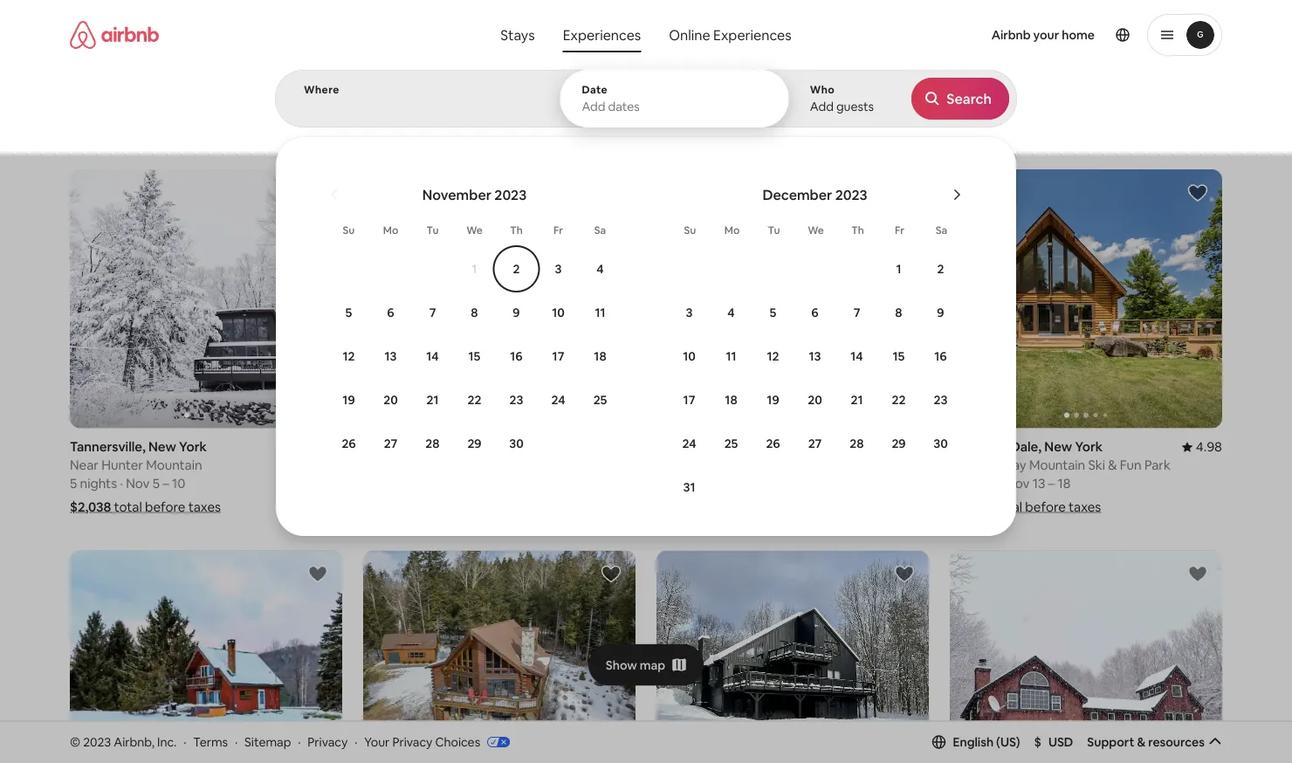 Task type: describe. For each thing, give the bounding box(es) containing it.
2 9 from the left
[[938, 305, 945, 321]]

2 30 button from the left
[[920, 423, 962, 465]]

add for add guests
[[810, 99, 834, 114]]

2 nights from the left
[[667, 475, 704, 492]]

support
[[1088, 735, 1135, 750]]

stays
[[501, 26, 535, 44]]

nov inside mountain dale, new york near holiday mountain ski & fun park nov 13 – 18 total before taxes
[[1007, 475, 1030, 492]]

terms · sitemap · privacy ·
[[193, 734, 358, 750]]

2 19 from the left
[[767, 392, 780, 408]]

nov inside tannersville, new york near hunter mountain 5 nights · nov 5 – 10 $2,038 total before taxes
[[126, 475, 150, 492]]

1 23 button from the left
[[496, 379, 538, 421]]

new for kerhonkson,
[[443, 438, 471, 456]]

2 23 from the left
[[934, 392, 948, 408]]

1 16 from the left
[[510, 349, 523, 364]]

2 sa from the left
[[936, 224, 948, 237]]

total before taxes button
[[951, 499, 1102, 516]]

1 su from the left
[[343, 224, 355, 237]]

calendar application
[[297, 167, 1293, 514]]

date add dates
[[582, 83, 640, 114]]

profile element
[[821, 0, 1223, 70]]

1 14 button from the left
[[412, 335, 454, 377]]

display total before taxes switch
[[1177, 111, 1208, 132]]

15 for 1st 15 button from the left
[[469, 349, 481, 364]]

golfing
[[826, 129, 862, 143]]

total inside tannersville, new york near hunter mountain 5 nights · nov 5 – 10 $2,038 total before taxes
[[114, 499, 142, 516]]

2 button for november 2023
[[496, 248, 538, 290]]

before inside tannersville, new york near hunter mountain 5 nights · nov 5 – 10 $2,038 total before taxes
[[145, 499, 186, 516]]

dates
[[609, 99, 640, 114]]

inc.
[[157, 734, 177, 750]]

2 we from the left
[[808, 224, 825, 237]]

– inside mountain dale, new york near holiday mountain ski & fun park nov 13 – 18 total before taxes
[[1049, 475, 1056, 492]]

0 vertical spatial 25 button
[[580, 379, 622, 421]]

2 th from the left
[[852, 224, 865, 237]]

2 6 button from the left
[[795, 292, 837, 334]]

november
[[423, 186, 492, 204]]

cycladic
[[560, 129, 602, 143]]

kerhonkson,
[[363, 438, 441, 456]]

1 6 from the left
[[387, 305, 395, 321]]

4.87 out of 5 average rating image
[[302, 438, 342, 456]]

usd
[[1049, 735, 1074, 750]]

2023 for december
[[836, 186, 868, 204]]

31
[[684, 480, 696, 495]]

1 horizontal spatial 4 button
[[711, 292, 753, 334]]

your
[[1034, 27, 1060, 43]]

2 6 from the left
[[812, 305, 819, 321]]

4.87
[[316, 438, 342, 456]]

18 for top 18 'button'
[[594, 349, 607, 364]]

add for add dates
[[582, 99, 606, 114]]

1 horizontal spatial 17
[[684, 392, 696, 408]]

0 vertical spatial 11
[[595, 305, 606, 321]]

0 vertical spatial 17
[[553, 349, 565, 364]]

taxes inside mountain dale, new york near holiday mountain ski & fun park nov 13 – 18 total before taxes
[[1069, 499, 1102, 516]]

resources
[[1149, 735, 1206, 750]]

7 for first 7 button from right
[[854, 305, 861, 321]]

2 privacy from the left
[[393, 734, 433, 750]]

18 inside mountain dale, new york near holiday mountain ski & fun park nov 13 – 18 total before taxes
[[1058, 475, 1071, 492]]

milford,
[[657, 438, 704, 456]]

1 tu from the left
[[427, 224, 439, 237]]

2 14 button from the left
[[837, 335, 878, 377]]

show map button
[[589, 644, 704, 686]]

1 vertical spatial 10 button
[[669, 335, 711, 377]]

stays button
[[487, 17, 549, 52]]

november 2023
[[423, 186, 527, 204]]

0 vertical spatial 10 button
[[538, 292, 580, 334]]

add to wishlist: windham, new york image
[[308, 564, 328, 585]]

27 for 2nd 27 button from right
[[384, 436, 398, 452]]

none search field containing stays
[[275, 0, 1293, 536]]

2 8 from the left
[[896, 305, 903, 321]]

show map
[[606, 658, 666, 673]]

1 vertical spatial &
[[1138, 735, 1146, 750]]

$ usd
[[1035, 735, 1074, 750]]

1 4.98 from the left
[[903, 438, 930, 456]]

terms
[[193, 734, 228, 750]]

27 for 2nd 27 button from left
[[809, 436, 822, 452]]

31 button
[[669, 467, 711, 508]]

home
[[1063, 27, 1096, 43]]

2 for november 2023
[[513, 261, 520, 277]]

4 for 4 button to the left
[[597, 261, 604, 277]]

who
[[810, 83, 835, 97]]

1 vertical spatial 17 button
[[669, 379, 711, 421]]

near inside mountain dale, new york near holiday mountain ski & fun park nov 13 – 18 total before taxes
[[951, 457, 979, 474]]

1 for november 2023
[[472, 261, 477, 277]]

3 for bottom 3 button
[[686, 305, 693, 321]]

2 7 button from the left
[[837, 292, 878, 334]]

$2,038
[[70, 499, 111, 516]]

1 15 button from the left
[[454, 335, 496, 377]]

york inside mountain dale, new york near holiday mountain ski & fun park nov 13 – 18 total before taxes
[[1076, 438, 1104, 456]]

tannersville,
[[70, 438, 146, 456]]

30 for first 30 button from right
[[934, 436, 949, 452]]

1 12 from the left
[[343, 349, 355, 364]]

1 30 button from the left
[[496, 423, 538, 465]]

york for tannersville, new york near hunter mountain 5 nights · nov 5 – 10 $2,038 total before taxes
[[179, 438, 207, 456]]

24 for left 24 button
[[552, 392, 566, 408]]

total inside mountain dale, new york near holiday mountain ski & fun park nov 13 – 18 total before taxes
[[995, 499, 1023, 516]]

english (us) button
[[933, 735, 1021, 750]]

1 horizontal spatial 25 button
[[711, 423, 753, 465]]

pennsylvania
[[707, 438, 786, 456]]

map
[[640, 658, 666, 673]]

airbnb your home link
[[982, 17, 1106, 53]]

2 15 button from the left
[[878, 335, 920, 377]]

1 sa from the left
[[595, 224, 607, 237]]

1 16 button from the left
[[496, 335, 538, 377]]

14 for 2nd 14 button from right
[[427, 349, 439, 364]]

1 vertical spatial 18 button
[[711, 379, 753, 421]]

hunter
[[102, 457, 143, 474]]

1 8 button from the left
[[454, 292, 496, 334]]

2 9 button from the left
[[920, 292, 962, 334]]

& inside mountain dale, new york near holiday mountain ski & fun park nov 13 – 18 total before taxes
[[1109, 457, 1118, 474]]

28 for 1st 28 button
[[426, 436, 440, 452]]

december
[[763, 186, 833, 204]]

2 20 button from the left
[[795, 379, 837, 421]]

dale,
[[1011, 438, 1042, 456]]

2023 for november
[[495, 186, 527, 204]]

2 horizontal spatial mountain
[[1030, 457, 1086, 474]]

30 for second 30 button from the right
[[510, 436, 524, 452]]

1 for december 2023
[[897, 261, 902, 277]]

0 vertical spatial 3 button
[[538, 248, 580, 290]]

airbnb,
[[114, 734, 155, 750]]

(us)
[[997, 735, 1021, 750]]

1 vertical spatial 11
[[726, 349, 737, 364]]

huts
[[510, 129, 532, 143]]

2 28 button from the left
[[837, 423, 878, 465]]

0 vertical spatial 17 button
[[538, 335, 580, 377]]

0 horizontal spatial 11 button
[[580, 292, 622, 334]]

2 26 button from the left
[[753, 423, 795, 465]]

your privacy choices link
[[365, 734, 510, 751]]

· left your
[[355, 734, 358, 750]]

1 6 button from the left
[[370, 292, 412, 334]]

24 for right 24 button
[[683, 436, 697, 452]]

2 29 from the left
[[892, 436, 906, 452]]

minsus
[[384, 129, 418, 143]]

experiences button
[[549, 17, 655, 52]]

1 vertical spatial 3 button
[[669, 292, 711, 334]]

group containing shepherd's huts
[[70, 87, 924, 156]]

1 9 button from the left
[[496, 292, 538, 334]]

1 20 button from the left
[[370, 379, 412, 421]]

1 22 button from the left
[[454, 379, 496, 421]]

1 29 button from the left
[[454, 423, 496, 465]]

10 for top 10 button
[[552, 305, 565, 321]]

1 21 from the left
[[427, 392, 439, 408]]

2023 for ©
[[83, 734, 111, 750]]

7 for first 7 button from the left
[[430, 305, 436, 321]]

0 horizontal spatial 24 button
[[538, 379, 580, 421]]

1 29 from the left
[[468, 436, 482, 452]]

what can we help you find? tab list
[[487, 17, 655, 52]]

support & resources
[[1088, 735, 1206, 750]]

2 16 from the left
[[935, 349, 948, 364]]

1 8 from the left
[[471, 305, 478, 321]]

3 for 3 button to the top
[[555, 261, 562, 277]]

milford, pennsylvania
[[657, 438, 786, 456]]

1 26 button from the left
[[328, 423, 370, 465]]

mountain inside tannersville, new york near hunter mountain 5 nights · nov 5 – 10 $2,038 total before taxes
[[146, 457, 202, 474]]

1 we from the left
[[467, 224, 483, 237]]

sitemap link
[[245, 734, 291, 750]]

online
[[669, 26, 711, 44]]

2 27 button from the left
[[795, 423, 837, 465]]

2 4.98 from the left
[[1197, 438, 1223, 456]]

experiences tab panel
[[275, 70, 1293, 536]]

© 2023 airbnb, inc. ·
[[70, 734, 186, 750]]

5 nights
[[657, 475, 704, 492]]

fun
[[1121, 457, 1142, 474]]

25 for rightmost 25 button
[[725, 436, 739, 452]]

hanoks
[[305, 129, 342, 143]]

2 8 button from the left
[[878, 292, 920, 334]]

0 vertical spatial 18 button
[[580, 335, 622, 377]]

1 7 button from the left
[[412, 292, 454, 334]]

sitemap
[[245, 734, 291, 750]]

0 horizontal spatial 13
[[385, 349, 397, 364]]

1 mo from the left
[[383, 224, 399, 237]]

1 th from the left
[[510, 224, 523, 237]]

online experiences
[[669, 26, 792, 44]]

1 28 button from the left
[[412, 423, 454, 465]]

1 5 button from the left
[[328, 292, 370, 334]]

2 20 from the left
[[808, 392, 823, 408]]

trulli
[[755, 129, 779, 143]]

online experiences link
[[655, 17, 806, 52]]

kerhonkson, new york
[[363, 438, 502, 456]]

$
[[1035, 735, 1042, 750]]

nights inside tannersville, new york near hunter mountain 5 nights · nov 5 – 10 $2,038 total before taxes
[[80, 475, 117, 492]]



Task type: vqa. For each thing, say whether or not it's contained in the screenshot.
16 for second 16 button
yes



Task type: locate. For each thing, give the bounding box(es) containing it.
20
[[384, 392, 398, 408], [808, 392, 823, 408]]

0 horizontal spatial 22
[[468, 392, 482, 408]]

22 button
[[454, 379, 496, 421], [878, 379, 920, 421]]

2 near from the left
[[951, 457, 979, 474]]

0 vertical spatial 24
[[552, 392, 566, 408]]

1 horizontal spatial 29 button
[[878, 423, 920, 465]]

0 horizontal spatial 26
[[342, 436, 356, 452]]

15
[[469, 349, 481, 364], [893, 349, 905, 364]]

experiences inside button
[[563, 26, 641, 44]]

3 new from the left
[[1045, 438, 1073, 456]]

19 button up pennsylvania
[[753, 379, 795, 421]]

5
[[346, 305, 352, 321], [770, 305, 777, 321], [70, 475, 77, 492], [153, 475, 160, 492], [657, 475, 664, 492]]

english (us)
[[954, 735, 1021, 750]]

1 horizontal spatial 12 button
[[753, 335, 795, 377]]

3 york from the left
[[1076, 438, 1104, 456]]

2 12 from the left
[[768, 349, 780, 364]]

2 1 button from the left
[[878, 248, 920, 290]]

nov down hunter
[[126, 475, 150, 492]]

holiday
[[982, 457, 1027, 474]]

1 20 from the left
[[384, 392, 398, 408]]

1 horizontal spatial 4
[[728, 305, 735, 321]]

privacy left your
[[308, 734, 348, 750]]

1 total from the left
[[114, 499, 142, 516]]

21 button
[[412, 379, 454, 421], [837, 379, 878, 421]]

1 button
[[454, 248, 496, 290], [878, 248, 920, 290]]

0 horizontal spatial fr
[[554, 224, 563, 237]]

0 horizontal spatial 9
[[513, 305, 520, 321]]

show
[[606, 658, 638, 673]]

before inside mountain dale, new york near holiday mountain ski & fun park nov 13 – 18 total before taxes
[[1026, 499, 1067, 516]]

add down date
[[582, 99, 606, 114]]

0 horizontal spatial 30 button
[[496, 423, 538, 465]]

19
[[343, 392, 355, 408], [767, 392, 780, 408]]

1 horizontal spatial su
[[685, 224, 697, 237]]

0 horizontal spatial 14 button
[[412, 335, 454, 377]]

mountain dale, new york near holiday mountain ski & fun park nov 13 – 18 total before taxes
[[951, 438, 1171, 516]]

1 button for december 2023
[[878, 248, 920, 290]]

1 horizontal spatial 11 button
[[711, 335, 753, 377]]

10 for 10 button to the bottom
[[683, 349, 696, 364]]

1 horizontal spatial fr
[[895, 224, 905, 237]]

27 right pennsylvania
[[809, 436, 822, 452]]

taxes inside tannersville, new york near hunter mountain 5 nights · nov 5 – 10 $2,038 total before taxes
[[188, 499, 221, 516]]

1 – from the left
[[163, 475, 169, 492]]

1 add from the left
[[582, 99, 606, 114]]

2 21 button from the left
[[837, 379, 878, 421]]

19 button up 4.87 on the bottom left of page
[[328, 379, 370, 421]]

· inside tannersville, new york near hunter mountain 5 nights · nov 5 – 10 $2,038 total before taxes
[[120, 475, 123, 492]]

2 total from the left
[[995, 499, 1023, 516]]

1 nights from the left
[[80, 475, 117, 492]]

shepherd's
[[453, 129, 508, 143]]

17
[[553, 349, 565, 364], [684, 392, 696, 408]]

1 horizontal spatial 16 button
[[920, 335, 962, 377]]

your privacy choices
[[365, 734, 481, 750]]

25
[[594, 392, 607, 408], [725, 436, 739, 452]]

new for tannersville,
[[149, 438, 176, 456]]

0 horizontal spatial 8
[[471, 305, 478, 321]]

th
[[510, 224, 523, 237], [852, 224, 865, 237]]

1 horizontal spatial 8 button
[[878, 292, 920, 334]]

airbnb your home
[[992, 27, 1096, 43]]

1 13 button from the left
[[370, 335, 412, 377]]

1 experiences from the left
[[563, 26, 641, 44]]

we down november 2023
[[467, 224, 483, 237]]

fr
[[554, 224, 563, 237], [895, 224, 905, 237]]

nov
[[126, 475, 150, 492], [1007, 475, 1030, 492]]

2 12 button from the left
[[753, 335, 795, 377]]

1 near from the left
[[70, 457, 99, 474]]

13 inside mountain dale, new york near holiday mountain ski & fun park nov 13 – 18 total before taxes
[[1033, 475, 1046, 492]]

1 before from the left
[[145, 499, 186, 516]]

1 horizontal spatial &
[[1138, 735, 1146, 750]]

experiences up date
[[563, 26, 641, 44]]

1 horizontal spatial 18 button
[[711, 379, 753, 421]]

2 2 from the left
[[938, 261, 945, 277]]

total
[[114, 499, 142, 516], [995, 499, 1023, 516]]

0 horizontal spatial add
[[582, 99, 606, 114]]

2 tu from the left
[[768, 224, 781, 237]]

1 12 button from the left
[[328, 335, 370, 377]]

1 horizontal spatial 6 button
[[795, 292, 837, 334]]

2 nov from the left
[[1007, 475, 1030, 492]]

privacy
[[308, 734, 348, 750], [393, 734, 433, 750]]

9 button
[[496, 292, 538, 334], [920, 292, 962, 334]]

nights up $2,038 in the bottom of the page
[[80, 475, 117, 492]]

2 horizontal spatial york
[[1076, 438, 1104, 456]]

su
[[343, 224, 355, 237], [685, 224, 697, 237]]

2 taxes from the left
[[1069, 499, 1102, 516]]

1 2 from the left
[[513, 261, 520, 277]]

airbnb
[[992, 27, 1031, 43]]

1 horizontal spatial we
[[808, 224, 825, 237]]

near inside tannersville, new york near hunter mountain 5 nights · nov 5 – 10 $2,038 total before taxes
[[70, 457, 99, 474]]

28 for 1st 28 button from the right
[[850, 436, 865, 452]]

1 horizontal spatial taxes
[[1069, 499, 1102, 516]]

1 vertical spatial 25
[[725, 436, 739, 452]]

add to wishlist: jewett, new york image
[[601, 564, 622, 585]]

mo
[[383, 224, 399, 237], [725, 224, 740, 237]]

29
[[468, 436, 482, 452], [892, 436, 906, 452]]

1 horizontal spatial 22
[[892, 392, 906, 408]]

1 york from the left
[[179, 438, 207, 456]]

0 vertical spatial 4
[[597, 261, 604, 277]]

1 horizontal spatial 21 button
[[837, 379, 878, 421]]

2023 right november
[[495, 186, 527, 204]]

18 for the bottommost 18 'button'
[[725, 392, 738, 408]]

tannersville, new york near hunter mountain 5 nights · nov 5 – 10 $2,038 total before taxes
[[70, 438, 221, 516]]

1 21 button from the left
[[412, 379, 454, 421]]

2 7 from the left
[[854, 305, 861, 321]]

1 horizontal spatial near
[[951, 457, 979, 474]]

2 mo from the left
[[725, 224, 740, 237]]

4.98 out of 5 average rating image
[[889, 438, 930, 456], [1183, 438, 1223, 456]]

shepherd's huts
[[453, 129, 532, 143]]

1 horizontal spatial 20
[[808, 392, 823, 408]]

total down holiday
[[995, 499, 1023, 516]]

nights down milford,
[[667, 475, 704, 492]]

12
[[343, 349, 355, 364], [768, 349, 780, 364]]

2023 right ©
[[83, 734, 111, 750]]

cycladic homes
[[560, 129, 638, 143]]

0 horizontal spatial 20
[[384, 392, 398, 408]]

0 horizontal spatial new
[[149, 438, 176, 456]]

0 horizontal spatial 27 button
[[370, 423, 412, 465]]

2 21 from the left
[[851, 392, 864, 408]]

2 su from the left
[[685, 224, 697, 237]]

add to wishlist: mountain dale, new york image
[[1188, 183, 1209, 204]]

0 horizontal spatial 30
[[510, 436, 524, 452]]

ski
[[1089, 457, 1106, 474]]

homes
[[605, 129, 638, 143]]

0 horizontal spatial 24
[[552, 392, 566, 408]]

2 button for december 2023
[[920, 248, 962, 290]]

0 horizontal spatial 25 button
[[580, 379, 622, 421]]

0 horizontal spatial mountain
[[146, 457, 202, 474]]

30 right kerhonkson, new york
[[510, 436, 524, 452]]

2 16 button from the left
[[920, 335, 962, 377]]

1 horizontal spatial 27 button
[[795, 423, 837, 465]]

16 button
[[496, 335, 538, 377], [920, 335, 962, 377]]

1 22 from the left
[[468, 392, 482, 408]]

14
[[427, 349, 439, 364], [851, 349, 864, 364]]

©
[[70, 734, 80, 750]]

tu down november
[[427, 224, 439, 237]]

1 horizontal spatial 3
[[686, 305, 693, 321]]

tu
[[427, 224, 439, 237], [768, 224, 781, 237]]

1 horizontal spatial 30 button
[[920, 423, 962, 465]]

14 for 2nd 14 button
[[851, 349, 864, 364]]

support & resources button
[[1088, 735, 1223, 750]]

· down hunter
[[120, 475, 123, 492]]

& right ski
[[1109, 457, 1118, 474]]

4
[[597, 261, 604, 277], [728, 305, 735, 321]]

english
[[954, 735, 994, 750]]

1 button for november 2023
[[454, 248, 496, 290]]

1 horizontal spatial 15
[[893, 349, 905, 364]]

6 button
[[370, 292, 412, 334], [795, 292, 837, 334]]

0 horizontal spatial before
[[145, 499, 186, 516]]

choices
[[435, 734, 481, 750]]

add down 'who'
[[810, 99, 834, 114]]

0 horizontal spatial taxes
[[188, 499, 221, 516]]

1 horizontal spatial before
[[1026, 499, 1067, 516]]

1 19 button from the left
[[328, 379, 370, 421]]

privacy link
[[308, 734, 348, 750]]

your
[[365, 734, 390, 750]]

2 2 button from the left
[[920, 248, 962, 290]]

2 27 from the left
[[809, 436, 822, 452]]

2 26 from the left
[[767, 436, 781, 452]]

1 26 from the left
[[342, 436, 356, 452]]

0 horizontal spatial 4 button
[[580, 248, 622, 290]]

2 22 button from the left
[[878, 379, 920, 421]]

where
[[304, 83, 340, 97]]

1 27 button from the left
[[370, 423, 412, 465]]

new right tannersville,
[[149, 438, 176, 456]]

0 horizontal spatial 6
[[387, 305, 395, 321]]

1 horizontal spatial 16
[[935, 349, 948, 364]]

2 14 from the left
[[851, 349, 864, 364]]

2 for december 2023
[[938, 261, 945, 277]]

2 horizontal spatial 2023
[[836, 186, 868, 204]]

1 new from the left
[[149, 438, 176, 456]]

mountain up holiday
[[951, 438, 1008, 456]]

new right dale,
[[1045, 438, 1073, 456]]

1 30 from the left
[[510, 436, 524, 452]]

2 23 button from the left
[[920, 379, 962, 421]]

1 fr from the left
[[554, 224, 563, 237]]

york
[[179, 438, 207, 456], [474, 438, 502, 456], [1076, 438, 1104, 456]]

date
[[582, 83, 608, 97]]

1 horizontal spatial 22 button
[[878, 379, 920, 421]]

0 horizontal spatial 4
[[597, 261, 604, 277]]

privacy right your
[[393, 734, 433, 750]]

0 vertical spatial 3
[[555, 261, 562, 277]]

1 horizontal spatial 24 button
[[669, 423, 711, 465]]

1 horizontal spatial tu
[[768, 224, 781, 237]]

2 15 from the left
[[893, 349, 905, 364]]

1 privacy from the left
[[308, 734, 348, 750]]

27 button right pennsylvania
[[795, 423, 837, 465]]

1 horizontal spatial nights
[[667, 475, 704, 492]]

30 left dale,
[[934, 436, 949, 452]]

13 button
[[370, 335, 412, 377], [795, 335, 837, 377]]

who add guests
[[810, 83, 875, 114]]

· right inc.
[[184, 734, 186, 750]]

new
[[149, 438, 176, 456], [443, 438, 471, 456], [1045, 438, 1073, 456]]

25 button
[[580, 379, 622, 421], [711, 423, 753, 465]]

nov down holiday
[[1007, 475, 1030, 492]]

0 horizontal spatial 17
[[553, 349, 565, 364]]

0 horizontal spatial 18 button
[[580, 335, 622, 377]]

1 vertical spatial 4 button
[[711, 292, 753, 334]]

experiences
[[563, 26, 641, 44], [714, 26, 792, 44]]

1 19 from the left
[[343, 392, 355, 408]]

3
[[555, 261, 562, 277], [686, 305, 693, 321]]

1 vertical spatial 24 button
[[669, 423, 711, 465]]

2 new from the left
[[443, 438, 471, 456]]

before down holiday
[[1026, 499, 1067, 516]]

1 nov from the left
[[126, 475, 150, 492]]

add inside who add guests
[[810, 99, 834, 114]]

1 9 from the left
[[513, 305, 520, 321]]

th down november 2023
[[510, 224, 523, 237]]

guests
[[837, 99, 875, 114]]

2 4.98 out of 5 average rating image from the left
[[1183, 438, 1223, 456]]

windmills
[[666, 129, 714, 143]]

25 for topmost 25 button
[[594, 392, 607, 408]]

1 horizontal spatial add
[[810, 99, 834, 114]]

we down december 2023 at top
[[808, 224, 825, 237]]

2 28 from the left
[[850, 436, 865, 452]]

th down december 2023 at top
[[852, 224, 865, 237]]

1 horizontal spatial mountain
[[951, 438, 1008, 456]]

1 4.98 out of 5 average rating image from the left
[[889, 438, 930, 456]]

add to wishlist: windham, new york image
[[1188, 564, 1209, 585]]

0 horizontal spatial sa
[[595, 224, 607, 237]]

york inside tannersville, new york near hunter mountain 5 nights · nov 5 – 10 $2,038 total before taxes
[[179, 438, 207, 456]]

group
[[70, 87, 924, 156], [70, 169, 342, 428], [363, 169, 636, 428], [657, 169, 930, 428], [951, 169, 1223, 428], [70, 551, 342, 764], [363, 551, 636, 764], [657, 551, 930, 764], [951, 551, 1223, 764]]

&
[[1109, 457, 1118, 474], [1138, 735, 1146, 750]]

2023
[[495, 186, 527, 204], [836, 186, 868, 204], [83, 734, 111, 750]]

0 horizontal spatial 10
[[172, 475, 185, 492]]

new right kerhonkson,
[[443, 438, 471, 456]]

2023 right december
[[836, 186, 868, 204]]

near left holiday
[[951, 457, 979, 474]]

0 horizontal spatial &
[[1109, 457, 1118, 474]]

10 inside tannersville, new york near hunter mountain 5 nights · nov 5 – 10 $2,038 total before taxes
[[172, 475, 185, 492]]

0 horizontal spatial 23 button
[[496, 379, 538, 421]]

14 button
[[412, 335, 454, 377], [837, 335, 878, 377]]

new inside mountain dale, new york near holiday mountain ski & fun park nov 13 – 18 total before taxes
[[1045, 438, 1073, 456]]

0 horizontal spatial 3
[[555, 261, 562, 277]]

before
[[145, 499, 186, 516], [1026, 499, 1067, 516]]

1 taxes from the left
[[188, 499, 221, 516]]

0 horizontal spatial 28
[[426, 436, 440, 452]]

0 horizontal spatial tu
[[427, 224, 439, 237]]

0 horizontal spatial nov
[[126, 475, 150, 492]]

1 horizontal spatial 26 button
[[753, 423, 795, 465]]

1 27 from the left
[[384, 436, 398, 452]]

york up ski
[[1076, 438, 1104, 456]]

1 vertical spatial 18
[[725, 392, 738, 408]]

27 right 4.87 on the bottom left of page
[[384, 436, 398, 452]]

16
[[510, 349, 523, 364], [935, 349, 948, 364]]

1 horizontal spatial 4.98
[[1197, 438, 1223, 456]]

1 7 from the left
[[430, 305, 436, 321]]

mountain down dale,
[[1030, 457, 1086, 474]]

1 vertical spatial 11 button
[[711, 335, 753, 377]]

2 horizontal spatial 13
[[1033, 475, 1046, 492]]

december 2023
[[763, 186, 868, 204]]

4 for the right 4 button
[[728, 305, 735, 321]]

1 horizontal spatial 23
[[934, 392, 948, 408]]

before right $2,038 in the bottom of the page
[[145, 499, 186, 516]]

7
[[430, 305, 436, 321], [854, 305, 861, 321]]

1 horizontal spatial 8
[[896, 305, 903, 321]]

· left privacy 'link'
[[298, 734, 301, 750]]

13
[[385, 349, 397, 364], [809, 349, 822, 364], [1033, 475, 1046, 492]]

york for kerhonkson, new york
[[474, 438, 502, 456]]

add inside date add dates
[[582, 99, 606, 114]]

0 horizontal spatial 21 button
[[412, 379, 454, 421]]

add to wishlist: jewett, new york image
[[895, 564, 916, 585]]

1 horizontal spatial 9 button
[[920, 292, 962, 334]]

2 5 button from the left
[[753, 292, 795, 334]]

23 button
[[496, 379, 538, 421], [920, 379, 962, 421]]

20 button
[[370, 379, 412, 421], [795, 379, 837, 421]]

terms link
[[193, 734, 228, 750]]

15 for first 15 button from right
[[893, 349, 905, 364]]

1 28 from the left
[[426, 436, 440, 452]]

12 button
[[328, 335, 370, 377], [753, 335, 795, 377]]

0 horizontal spatial 8 button
[[454, 292, 496, 334]]

2 vertical spatial 10
[[172, 475, 185, 492]]

· right terms link
[[235, 734, 238, 750]]

1 horizontal spatial 3 button
[[669, 292, 711, 334]]

we
[[467, 224, 483, 237], [808, 224, 825, 237]]

mountain right hunter
[[146, 457, 202, 474]]

total right $2,038 in the bottom of the page
[[114, 499, 142, 516]]

19 button
[[328, 379, 370, 421], [753, 379, 795, 421]]

1 15 from the left
[[469, 349, 481, 364]]

near down tannersville,
[[70, 457, 99, 474]]

4.98
[[903, 438, 930, 456], [1197, 438, 1223, 456]]

& right 'support'
[[1138, 735, 1146, 750]]

1 horizontal spatial 18
[[725, 392, 738, 408]]

30
[[510, 436, 524, 452], [934, 436, 949, 452]]

0 horizontal spatial mo
[[383, 224, 399, 237]]

0 horizontal spatial privacy
[[308, 734, 348, 750]]

2 fr from the left
[[895, 224, 905, 237]]

1 horizontal spatial 1
[[897, 261, 902, 277]]

1 horizontal spatial 14 button
[[837, 335, 878, 377]]

8 button
[[454, 292, 496, 334], [878, 292, 920, 334]]

26 button
[[328, 423, 370, 465], [753, 423, 795, 465]]

1 horizontal spatial 13
[[809, 349, 822, 364]]

york right kerhonkson,
[[474, 438, 502, 456]]

None search field
[[275, 0, 1293, 536]]

1 14 from the left
[[427, 349, 439, 364]]

0 horizontal spatial 16
[[510, 349, 523, 364]]

0 vertical spatial 24 button
[[538, 379, 580, 421]]

2 22 from the left
[[892, 392, 906, 408]]

1 23 from the left
[[510, 392, 524, 408]]

york right tannersville,
[[179, 438, 207, 456]]

2 experiences from the left
[[714, 26, 792, 44]]

2 13 button from the left
[[795, 335, 837, 377]]

0 vertical spatial &
[[1109, 457, 1118, 474]]

park
[[1145, 457, 1171, 474]]

2 29 button from the left
[[878, 423, 920, 465]]

experiences right online
[[714, 26, 792, 44]]

tu down december
[[768, 224, 781, 237]]

8
[[471, 305, 478, 321], [896, 305, 903, 321]]

1 horizontal spatial 14
[[851, 349, 864, 364]]

2 19 button from the left
[[753, 379, 795, 421]]

27 button right 4.87 on the bottom left of page
[[370, 423, 412, 465]]

0 horizontal spatial 13 button
[[370, 335, 412, 377]]

– inside tannersville, new york near hunter mountain 5 nights · nov 5 – 10 $2,038 total before taxes
[[163, 475, 169, 492]]

1 horizontal spatial sa
[[936, 224, 948, 237]]

new inside tannersville, new york near hunter mountain 5 nights · nov 5 – 10 $2,038 total before taxes
[[149, 438, 176, 456]]

7 button
[[412, 292, 454, 334], [837, 292, 878, 334]]

1 horizontal spatial 21
[[851, 392, 864, 408]]

1 vertical spatial 17
[[684, 392, 696, 408]]



